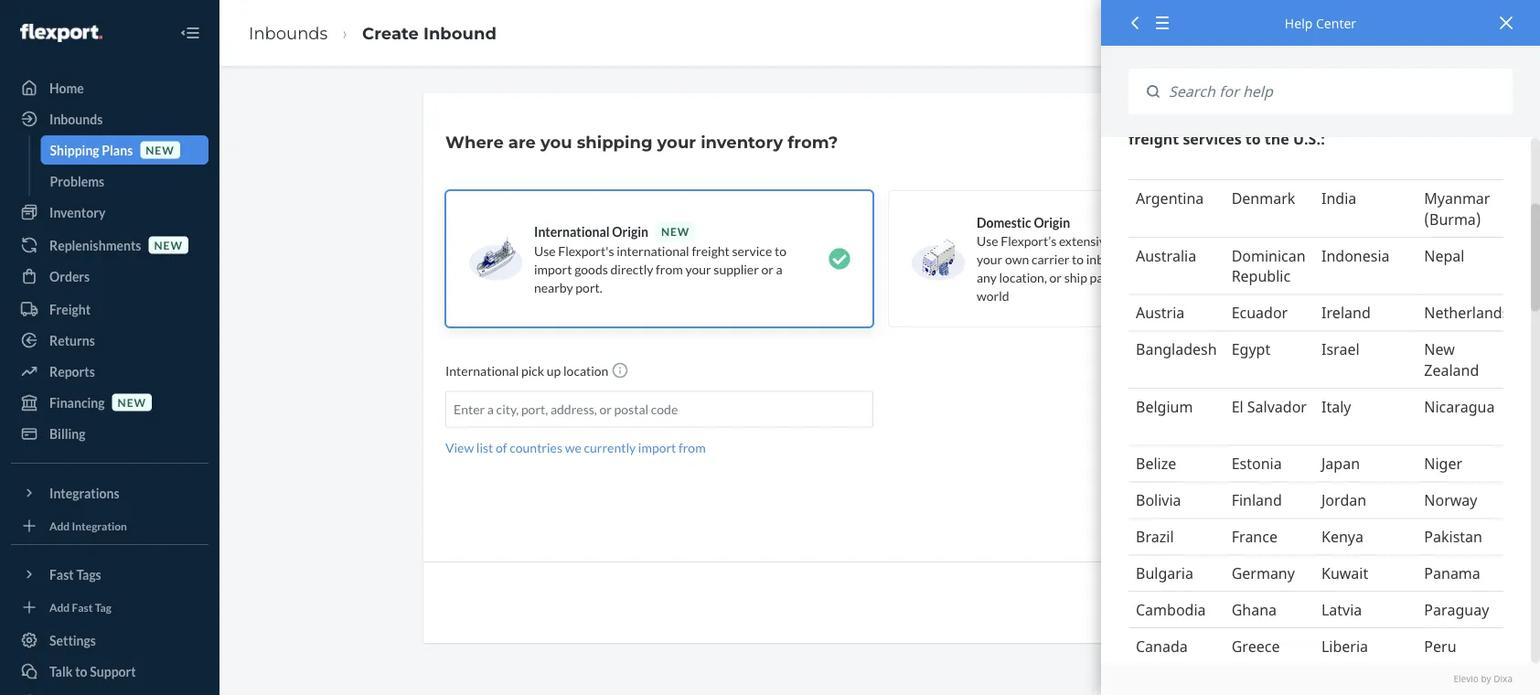 Task type: vqa. For each thing, say whether or not it's contained in the screenshot.
leftmost CONTACT
no



Task type: describe. For each thing, give the bounding box(es) containing it.
tags
[[76, 567, 101, 582]]

origin for international
[[612, 224, 649, 239]]

add integration
[[49, 519, 127, 532]]

extensive
[[1059, 233, 1113, 248]]

service
[[732, 243, 772, 258]]

parcel
[[1090, 269, 1125, 285]]

from right parcel
[[1127, 269, 1155, 285]]

replenishments
[[49, 237, 141, 253]]

view list of countries we currently import from
[[446, 440, 706, 456]]

freight
[[692, 243, 730, 258]]

pick
[[521, 363, 544, 379]]

carrier
[[1032, 251, 1070, 267]]

the
[[1228, 269, 1246, 285]]

help center
[[1285, 14, 1357, 32]]

use inside domestic origin use flexport's extensive us trucking network or your own carrier to inbound your products from any location, or ship parcel from anywhere in the world
[[977, 233, 999, 248]]

freight link
[[11, 295, 209, 324]]

new for financing
[[118, 396, 146, 409]]

add fast tag
[[49, 601, 112, 614]]

dixa
[[1494, 673, 1513, 686]]

currently
[[584, 440, 636, 456]]

freight
[[49, 301, 91, 317]]

settings
[[49, 633, 96, 648]]

trucking
[[1134, 233, 1181, 248]]

address,
[[551, 402, 597, 417]]

goods
[[575, 261, 608, 277]]

breadcrumbs navigation
[[234, 6, 511, 60]]

create inbound
[[362, 23, 497, 43]]

or down carrier on the right of the page
[[1050, 269, 1062, 285]]

flexport logo image
[[20, 24, 102, 42]]

anywhere
[[1157, 269, 1212, 285]]

or left postal
[[600, 402, 612, 417]]

to inside button
[[75, 664, 87, 679]]

new for replenishments
[[154, 238, 183, 252]]

you
[[541, 132, 572, 152]]

add integration link
[[11, 515, 209, 537]]

domestic origin use flexport's extensive us trucking network or your own carrier to inbound your products from any location, or ship parcel from anywhere in the world
[[977, 215, 1246, 303]]

next button
[[1243, 585, 1302, 621]]

view
[[446, 440, 474, 456]]

countries
[[510, 440, 563, 456]]

your up "any"
[[977, 251, 1003, 267]]

international for international origin
[[534, 224, 610, 239]]

domestic
[[977, 215, 1032, 230]]

by
[[1482, 673, 1492, 686]]

fast tags button
[[11, 560, 209, 589]]

talk
[[49, 664, 73, 679]]

your down trucking
[[1135, 251, 1161, 267]]

reports
[[49, 364, 95, 379]]

returns link
[[11, 326, 209, 355]]

help
[[1285, 14, 1313, 32]]

or right network
[[1233, 233, 1245, 248]]

we
[[565, 440, 582, 456]]

new for international origin
[[661, 225, 690, 238]]

add fast tag link
[[11, 597, 209, 619]]

code
[[651, 402, 678, 417]]

any
[[977, 269, 997, 285]]

billing
[[49, 426, 86, 441]]

port,
[[521, 402, 548, 417]]

elevio
[[1454, 673, 1479, 686]]

us
[[1115, 233, 1131, 248]]

use inside 'use flexport's international freight service to import goods directly from your supplier or a nearby port.'
[[534, 243, 556, 258]]

international
[[617, 243, 690, 258]]

elevio by dixa
[[1454, 673, 1513, 686]]

talk to support button
[[11, 657, 209, 686]]

inventory
[[701, 132, 783, 152]]

fast inside dropdown button
[[49, 567, 74, 582]]

0 vertical spatial inbounds link
[[249, 23, 328, 43]]

of
[[496, 440, 507, 456]]

0 horizontal spatial a
[[487, 402, 494, 417]]

orders link
[[11, 262, 209, 291]]

flexport's
[[1001, 233, 1057, 248]]

center
[[1317, 14, 1357, 32]]

1 vertical spatial fast
[[72, 601, 93, 614]]

add for add integration
[[49, 519, 70, 532]]

next
[[1258, 595, 1286, 611]]

integration
[[72, 519, 127, 532]]

from?
[[788, 132, 838, 152]]

import for goods
[[534, 261, 572, 277]]

returns
[[49, 333, 95, 348]]

inbounds inside breadcrumbs navigation
[[249, 23, 328, 43]]

shipping
[[50, 142, 99, 158]]

a inside 'use flexport's international freight service to import goods directly from your supplier or a nearby port.'
[[776, 261, 783, 277]]



Task type: locate. For each thing, give the bounding box(es) containing it.
1 horizontal spatial international
[[534, 224, 610, 239]]

international up "flexport's"
[[534, 224, 610, 239]]

up
[[547, 363, 561, 379]]

1 horizontal spatial inbounds link
[[249, 23, 328, 43]]

to up ship
[[1072, 251, 1084, 267]]

new for shipping plans
[[146, 143, 175, 156]]

support
[[90, 664, 136, 679]]

city,
[[496, 402, 519, 417]]

1 add from the top
[[49, 519, 70, 532]]

financing
[[49, 395, 105, 410]]

where are you shipping your inventory from?
[[446, 132, 838, 152]]

elevio by dixa link
[[1129, 673, 1513, 686]]

a left city,
[[487, 402, 494, 417]]

own
[[1005, 251, 1030, 267]]

close navigation image
[[179, 22, 201, 44]]

from inside 'use flexport's international freight service to import goods directly from your supplier or a nearby port.'
[[656, 261, 683, 277]]

0 vertical spatial inbounds
[[249, 23, 328, 43]]

international up enter
[[446, 363, 519, 379]]

your right shipping
[[658, 132, 696, 152]]

new right plans
[[146, 143, 175, 156]]

use up nearby
[[534, 243, 556, 258]]

new up orders 'link'
[[154, 238, 183, 252]]

origin inside domestic origin use flexport's extensive us trucking network or your own carrier to inbound your products from any location, or ship parcel from anywhere in the world
[[1034, 215, 1071, 230]]

0 horizontal spatial import
[[534, 261, 572, 277]]

1 horizontal spatial origin
[[1034, 215, 1071, 230]]

add inside add fast tag link
[[49, 601, 70, 614]]

to inside domestic origin use flexport's extensive us trucking network or your own carrier to inbound your products from any location, or ship parcel from anywhere in the world
[[1072, 251, 1084, 267]]

1 horizontal spatial inbounds
[[249, 23, 328, 43]]

in
[[1215, 269, 1225, 285]]

1 horizontal spatial import
[[639, 440, 676, 456]]

home link
[[11, 73, 209, 102]]

tag
[[95, 601, 112, 614]]

new down reports link
[[118, 396, 146, 409]]

0 vertical spatial import
[[534, 261, 572, 277]]

list
[[477, 440, 493, 456]]

fast tags
[[49, 567, 101, 582]]

0 vertical spatial fast
[[49, 567, 74, 582]]

integrations
[[49, 485, 119, 501]]

your inside 'use flexport's international freight service to import goods directly from your supplier or a nearby port.'
[[686, 261, 711, 277]]

0 horizontal spatial to
[[75, 664, 87, 679]]

postal
[[614, 402, 649, 417]]

international
[[534, 224, 610, 239], [446, 363, 519, 379]]

0 vertical spatial international
[[534, 224, 610, 239]]

import down code
[[639, 440, 676, 456]]

origin for domestic
[[1034, 215, 1071, 230]]

integrations button
[[11, 479, 209, 508]]

shipping
[[577, 132, 653, 152]]

1 vertical spatial inbounds
[[49, 111, 103, 127]]

add left integration at bottom left
[[49, 519, 70, 532]]

origin up international on the top of page
[[612, 224, 649, 239]]

create inbound link
[[362, 23, 497, 43]]

inventory
[[49, 204, 106, 220]]

add inside add integration link
[[49, 519, 70, 532]]

1 vertical spatial inbounds link
[[11, 104, 209, 134]]

view list of countries we currently import from button
[[446, 439, 706, 457]]

from right currently
[[679, 440, 706, 456]]

from
[[1216, 251, 1243, 267], [656, 261, 683, 277], [1127, 269, 1155, 285], [679, 440, 706, 456]]

supplier
[[714, 261, 759, 277]]

1 horizontal spatial use
[[977, 233, 999, 248]]

1 vertical spatial add
[[49, 601, 70, 614]]

Search search field
[[1160, 69, 1513, 115]]

add up settings
[[49, 601, 70, 614]]

new
[[146, 143, 175, 156], [661, 225, 690, 238], [154, 238, 183, 252], [118, 396, 146, 409]]

directly
[[611, 261, 654, 277]]

reports link
[[11, 357, 209, 386]]

from inside button
[[679, 440, 706, 456]]

ship
[[1065, 269, 1088, 285]]

enter
[[454, 402, 485, 417]]

import for from
[[639, 440, 676, 456]]

1 horizontal spatial to
[[775, 243, 787, 258]]

origin up 'flexport's'
[[1034, 215, 1071, 230]]

inbound
[[424, 23, 497, 43]]

new up international on the top of page
[[661, 225, 690, 238]]

a right supplier
[[776, 261, 783, 277]]

from up the on the right of the page
[[1216, 251, 1243, 267]]

billing link
[[11, 419, 209, 448]]

talk to support
[[49, 664, 136, 679]]

products
[[1164, 251, 1214, 267]]

0 vertical spatial add
[[49, 519, 70, 532]]

to
[[775, 243, 787, 258], [1072, 251, 1084, 267], [75, 664, 87, 679]]

or inside 'use flexport's international freight service to import goods directly from your supplier or a nearby port.'
[[762, 261, 774, 277]]

use flexport's international freight service to import goods directly from your supplier or a nearby port.
[[534, 243, 787, 295]]

0 vertical spatial a
[[776, 261, 783, 277]]

0 horizontal spatial use
[[534, 243, 556, 258]]

inbounds
[[249, 23, 328, 43], [49, 111, 103, 127]]

import inside 'use flexport's international freight service to import goods directly from your supplier or a nearby port.'
[[534, 261, 572, 277]]

international pick up location
[[446, 363, 611, 379]]

fast left tags
[[49, 567, 74, 582]]

shipping plans
[[50, 142, 133, 158]]

inbounds link
[[249, 23, 328, 43], [11, 104, 209, 134]]

flexport's
[[558, 243, 614, 258]]

are
[[509, 132, 536, 152]]

add for add fast tag
[[49, 601, 70, 614]]

network
[[1183, 233, 1230, 248]]

your down freight
[[686, 261, 711, 277]]

2 add from the top
[[49, 601, 70, 614]]

fast
[[49, 567, 74, 582], [72, 601, 93, 614]]

to inside 'use flexport's international freight service to import goods directly from your supplier or a nearby port.'
[[775, 243, 787, 258]]

international for international pick up location
[[446, 363, 519, 379]]

import up nearby
[[534, 261, 572, 277]]

home
[[49, 80, 84, 96]]

nearby
[[534, 280, 573, 295]]

1 horizontal spatial a
[[776, 261, 783, 277]]

1 vertical spatial a
[[487, 402, 494, 417]]

problems
[[50, 173, 104, 189]]

from down international on the top of page
[[656, 261, 683, 277]]

problems link
[[41, 167, 209, 196]]

plans
[[102, 142, 133, 158]]

0 horizontal spatial origin
[[612, 224, 649, 239]]

1 vertical spatial import
[[639, 440, 676, 456]]

location
[[564, 363, 609, 379]]

check circle image
[[829, 248, 851, 270]]

world
[[977, 288, 1010, 303]]

orders
[[49, 269, 90, 284]]

origin
[[1034, 215, 1071, 230], [612, 224, 649, 239]]

use down the domestic
[[977, 233, 999, 248]]

0 horizontal spatial inbounds link
[[11, 104, 209, 134]]

where
[[446, 132, 504, 152]]

0 horizontal spatial international
[[446, 363, 519, 379]]

2 horizontal spatial to
[[1072, 251, 1084, 267]]

create
[[362, 23, 419, 43]]

0 horizontal spatial inbounds
[[49, 111, 103, 127]]

location,
[[1000, 269, 1048, 285]]

1 vertical spatial international
[[446, 363, 519, 379]]

to right talk
[[75, 664, 87, 679]]

to right service in the top of the page
[[775, 243, 787, 258]]

fast left tag
[[72, 601, 93, 614]]

or down service in the top of the page
[[762, 261, 774, 277]]

import inside button
[[639, 440, 676, 456]]

or
[[1233, 233, 1245, 248], [762, 261, 774, 277], [1050, 269, 1062, 285], [600, 402, 612, 417]]

international origin
[[534, 224, 649, 239]]

port.
[[576, 280, 603, 295]]

inventory link
[[11, 198, 209, 227]]

settings link
[[11, 626, 209, 655]]

inbound
[[1087, 251, 1133, 267]]

enter a city, port, address, or postal code
[[454, 402, 678, 417]]



